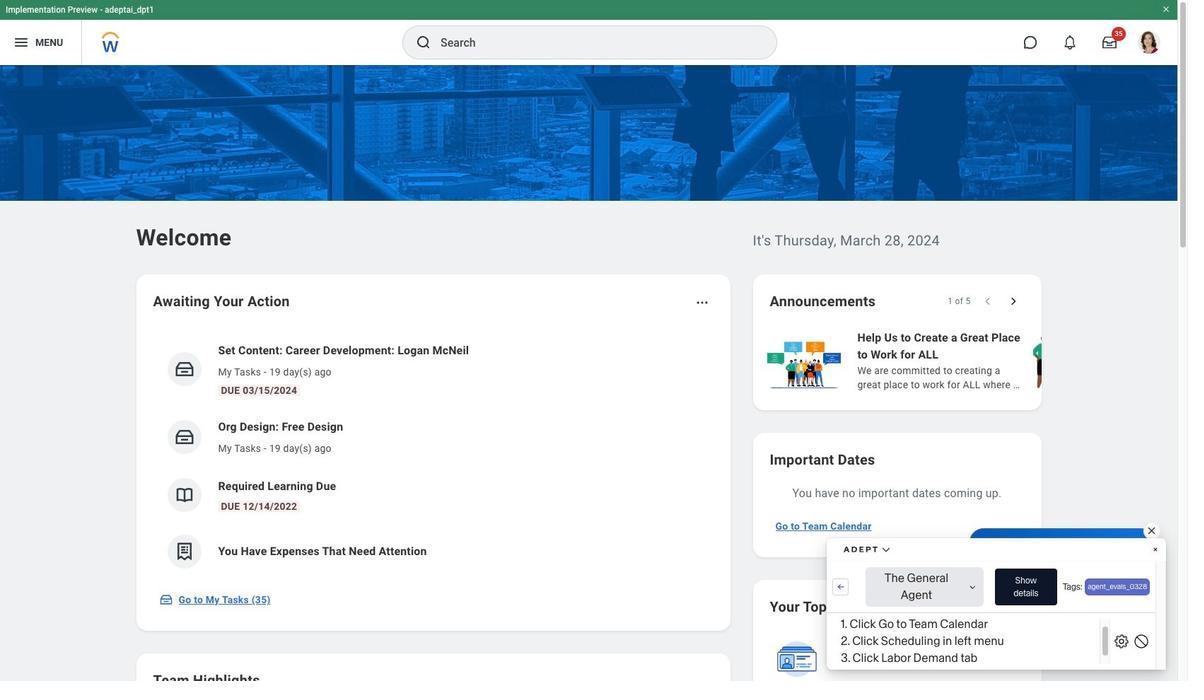 Task type: vqa. For each thing, say whether or not it's contained in the screenshot.
Request Date popup button
no



Task type: locate. For each thing, give the bounding box(es) containing it.
search image
[[415, 34, 432, 51]]

status
[[948, 296, 971, 307]]

1 inbox image from the top
[[174, 359, 195, 380]]

chevron left small image
[[981, 294, 995, 308]]

inbox large image
[[1103, 35, 1117, 50]]

Search Workday  search field
[[441, 27, 748, 58]]

dashboard expenses image
[[174, 541, 195, 562]]

list
[[764, 328, 1188, 393], [153, 331, 713, 580]]

main content
[[0, 65, 1188, 681]]

banner
[[0, 0, 1178, 65]]

1 horizontal spatial list
[[764, 328, 1188, 393]]

2 inbox image from the top
[[174, 427, 195, 448]]

inbox image
[[159, 593, 173, 607]]

0 vertical spatial inbox image
[[174, 359, 195, 380]]

book open image
[[174, 485, 195, 506]]

notifications large image
[[1063, 35, 1077, 50]]

chevron right small image
[[1006, 294, 1020, 308]]

inbox image
[[174, 359, 195, 380], [174, 427, 195, 448]]

1 vertical spatial inbox image
[[174, 427, 195, 448]]



Task type: describe. For each thing, give the bounding box(es) containing it.
0 horizontal spatial list
[[153, 331, 713, 580]]

profile logan mcneil image
[[1138, 31, 1161, 57]]

justify image
[[13, 34, 30, 51]]

x image
[[1147, 526, 1157, 536]]

related actions image
[[695, 296, 709, 310]]

close environment banner image
[[1162, 5, 1171, 13]]



